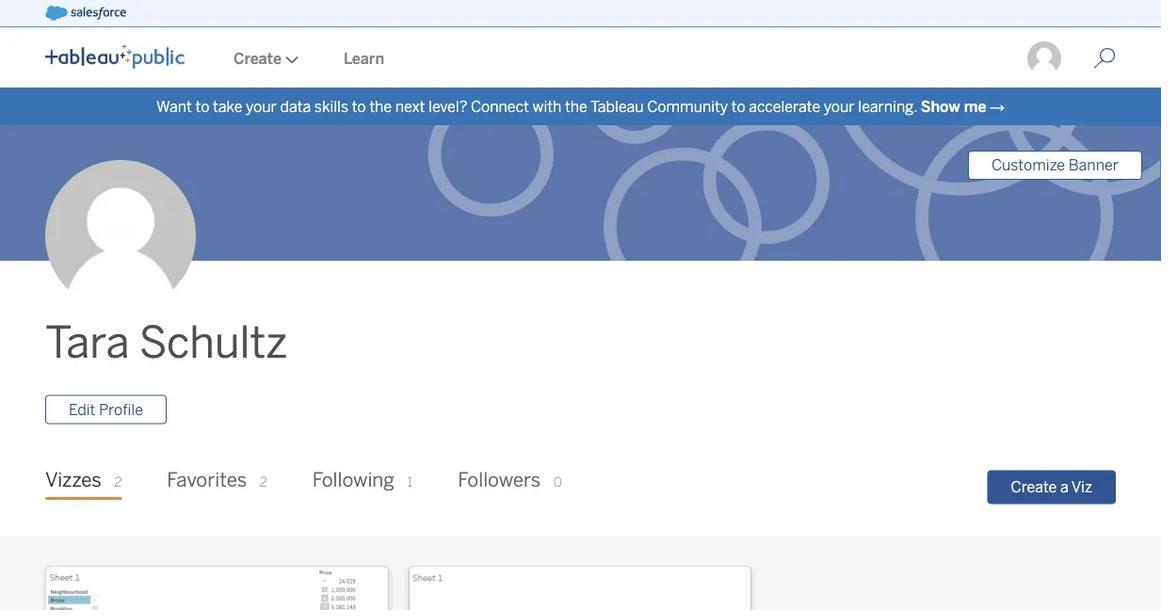 Task type: locate. For each thing, give the bounding box(es) containing it.
0 horizontal spatial the
[[370, 98, 392, 115]]

a
[[1061, 479, 1069, 497]]

1 horizontal spatial your
[[824, 98, 855, 115]]

accelerate
[[749, 98, 821, 115]]

tara
[[45, 318, 130, 369]]

1
[[408, 474, 413, 490]]

want
[[156, 98, 192, 115]]

salesforce logo image
[[45, 6, 126, 21]]

want to take your data skills to the next level? connect with the tableau community to accelerate your learning. show me →
[[156, 98, 1006, 115]]

take
[[213, 98, 243, 115]]

1 vertical spatial create
[[1012, 479, 1058, 497]]

2 right favorites
[[260, 474, 267, 490]]

learn link
[[321, 29, 407, 88]]

2 right vizzes
[[114, 474, 122, 490]]

customize
[[992, 156, 1066, 174]]

avatar image
[[45, 160, 196, 311]]

2 2 from the left
[[260, 474, 267, 490]]

create left a
[[1012, 479, 1058, 497]]

0 horizontal spatial your
[[246, 98, 277, 115]]

your right take
[[246, 98, 277, 115]]

the right with at top
[[565, 98, 588, 115]]

to right 'skills'
[[352, 98, 366, 115]]

create inside dropdown button
[[234, 49, 282, 67]]

tableau
[[591, 98, 644, 115]]

create a viz
[[1012, 479, 1093, 497]]

1 2 from the left
[[114, 474, 122, 490]]

viz
[[1072, 479, 1093, 497]]

profile
[[99, 401, 143, 419]]

2 the from the left
[[565, 98, 588, 115]]

with
[[533, 98, 562, 115]]

create
[[234, 49, 282, 67], [1012, 479, 1058, 497]]

0 vertical spatial create
[[234, 49, 282, 67]]

to
[[195, 98, 210, 115], [352, 98, 366, 115], [732, 98, 746, 115]]

1 horizontal spatial 2
[[260, 474, 267, 490]]

1 horizontal spatial to
[[352, 98, 366, 115]]

→
[[990, 98, 1006, 115]]

to left take
[[195, 98, 210, 115]]

2
[[114, 474, 122, 490], [260, 474, 267, 490]]

skills
[[315, 98, 349, 115]]

to left accelerate
[[732, 98, 746, 115]]

0 horizontal spatial to
[[195, 98, 210, 115]]

following
[[313, 468, 395, 492]]

1 horizontal spatial create
[[1012, 479, 1058, 497]]

1 the from the left
[[370, 98, 392, 115]]

1 your from the left
[[246, 98, 277, 115]]

create for create a viz
[[1012, 479, 1058, 497]]

your
[[246, 98, 277, 115], [824, 98, 855, 115]]

0 horizontal spatial create
[[234, 49, 282, 67]]

create up take
[[234, 49, 282, 67]]

create inside button
[[1012, 479, 1058, 497]]

connect
[[471, 98, 529, 115]]

the left next
[[370, 98, 392, 115]]

customize banner
[[992, 156, 1120, 174]]

2 horizontal spatial to
[[732, 98, 746, 115]]

the
[[370, 98, 392, 115], [565, 98, 588, 115]]

0
[[554, 474, 562, 490]]

community
[[648, 98, 729, 115]]

1 horizontal spatial the
[[565, 98, 588, 115]]

your left learning.
[[824, 98, 855, 115]]

data
[[280, 98, 311, 115]]

2 for favorites
[[260, 474, 267, 490]]

0 horizontal spatial 2
[[114, 474, 122, 490]]

learn
[[344, 49, 385, 67]]



Task type: describe. For each thing, give the bounding box(es) containing it.
show
[[921, 98, 961, 115]]

create button
[[211, 29, 321, 88]]

next
[[396, 98, 425, 115]]

level?
[[429, 98, 468, 115]]

2 for vizzes
[[114, 474, 122, 490]]

create a viz button
[[988, 471, 1117, 505]]

edit
[[69, 401, 96, 419]]

schultz
[[139, 318, 288, 369]]

go to search image
[[1071, 47, 1139, 70]]

banner
[[1069, 156, 1120, 174]]

tara.schultz image
[[1026, 40, 1064, 77]]

logo image
[[45, 44, 185, 69]]

followers
[[458, 468, 541, 492]]

favorites
[[167, 468, 247, 492]]

customize banner button
[[969, 151, 1143, 180]]

me
[[965, 98, 987, 115]]

edit profile
[[69, 401, 143, 419]]

learning.
[[859, 98, 918, 115]]

create for create
[[234, 49, 282, 67]]

show me link
[[921, 98, 987, 115]]

2 to from the left
[[352, 98, 366, 115]]

1 to from the left
[[195, 98, 210, 115]]

tara schultz
[[45, 318, 288, 369]]

2 your from the left
[[824, 98, 855, 115]]

3 to from the left
[[732, 98, 746, 115]]

vizzes
[[45, 468, 102, 492]]

edit profile button
[[45, 395, 167, 424]]



Task type: vqa. For each thing, say whether or not it's contained in the screenshot.
Undo icon
no



